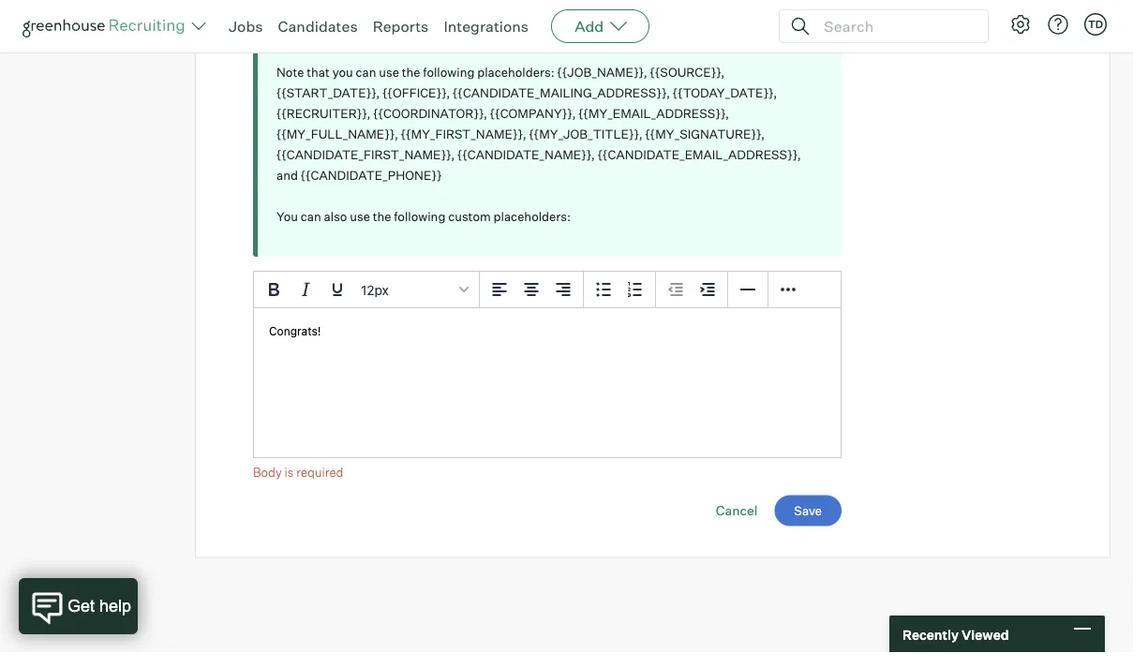 Task type: locate. For each thing, give the bounding box(es) containing it.
{{my_full_name}},
[[277, 127, 398, 142]]

the right for
[[372, 24, 391, 39]]

toolbar
[[480, 273, 584, 309], [584, 273, 656, 309], [656, 273, 729, 309]]

{{my_job_title}},
[[529, 127, 643, 142]]

integrations
[[444, 17, 529, 36]]

note
[[277, 65, 304, 80]]

1 horizontal spatial use
[[379, 65, 399, 80]]

use up {{office}},
[[379, 65, 399, 80]]

following left the custom
[[394, 210, 446, 225]]

configure image
[[1010, 13, 1032, 36]]

placeholders: down the {{candidate_name}},
[[494, 210, 571, 225]]

12px toolbar
[[254, 273, 480, 309]]

{{my_email_address}},
[[579, 107, 730, 122]]

Search text field
[[820, 13, 971, 40]]

custom
[[448, 210, 491, 225]]

1 vertical spatial placeholders:
[[494, 210, 571, 225]]

{{candidate_email_address}},
[[598, 148, 802, 163]]

you can also use the following custom placeholders:
[[277, 210, 571, 225]]

copy
[[323, 24, 351, 39]]

following up {{office}},
[[423, 65, 475, 80]]

{{candidate_mailing_address}},
[[453, 86, 670, 101]]

{{my_signature}},
[[646, 127, 765, 142]]

body is required
[[253, 465, 344, 480]]

use right the also
[[350, 210, 370, 225]]

{{my_first_name}},
[[401, 127, 527, 142]]

jobs link
[[229, 17, 263, 36]]

{{start_date}},
[[277, 86, 380, 101]]

below.
[[427, 24, 464, 39]]

0 vertical spatial use
[[379, 65, 399, 80]]

td
[[1089, 18, 1104, 30]]

12px
[[361, 283, 389, 298]]

that
[[307, 65, 330, 80]]

td button
[[1085, 13, 1107, 36]]

also
[[324, 210, 347, 225]]

cancel link
[[716, 503, 758, 520]]

candidates
[[278, 17, 358, 36]]

1 vertical spatial use
[[350, 210, 370, 225]]

edit
[[277, 24, 300, 39]]

0 vertical spatial can
[[356, 65, 376, 80]]

{{coordinator}},
[[373, 107, 488, 122]]

0 vertical spatial placeholders:
[[477, 65, 555, 80]]

can
[[356, 65, 376, 80], [301, 210, 321, 225]]

placeholders: up {{company}},
[[477, 65, 555, 80]]

1 vertical spatial following
[[394, 210, 446, 225]]

2 toolbar from the left
[[584, 273, 656, 309]]

0 horizontal spatial use
[[350, 210, 370, 225]]

following
[[423, 65, 475, 80], [394, 210, 446, 225]]

the down {{candidate_phone}}
[[373, 210, 391, 225]]

placeholders: for you can also use the following custom placeholders:
[[494, 210, 571, 225]]

use
[[379, 65, 399, 80], [350, 210, 370, 225]]

the
[[302, 24, 321, 39], [372, 24, 391, 39], [402, 65, 421, 80], [373, 210, 391, 225]]

{{office}},
[[383, 86, 450, 101]]

{{candidate_first_name}},
[[277, 148, 455, 163]]

you
[[333, 65, 353, 80]]

None submit
[[775, 496, 842, 527]]

greenhouse recruiting image
[[23, 15, 191, 38]]

placeholders:
[[477, 65, 555, 80], [494, 210, 571, 225]]

edit the copy for the email below.
[[277, 24, 464, 39]]

jobs
[[229, 17, 263, 36]]

reports link
[[373, 17, 429, 36]]

required
[[297, 465, 344, 480]]

0 horizontal spatial can
[[301, 210, 321, 225]]

12px button
[[354, 274, 475, 306]]



Task type: vqa. For each thing, say whether or not it's contained in the screenshot.
"following" to the bottom
yes



Task type: describe. For each thing, give the bounding box(es) containing it.
and
[[277, 168, 298, 183]]

0 vertical spatial following
[[423, 65, 475, 80]]

for
[[354, 24, 369, 39]]

td button
[[1081, 9, 1111, 39]]

the right edit
[[302, 24, 321, 39]]

{{candidate_phone}}
[[301, 168, 442, 183]]

recently viewed
[[903, 627, 1009, 643]]

viewed
[[962, 627, 1009, 643]]

add
[[575, 17, 604, 36]]

email
[[393, 24, 424, 39]]

cancel
[[716, 503, 758, 520]]

1 horizontal spatial can
[[356, 65, 376, 80]]

candidates link
[[278, 17, 358, 36]]

{{candidate_name}},
[[458, 148, 595, 163]]

note that you can use the following placeholders:
[[277, 65, 557, 80]]

the up {{office}},
[[402, 65, 421, 80]]

1 toolbar from the left
[[480, 273, 584, 309]]

recently
[[903, 627, 959, 643]]

{{job_name}}, {{source}}, {{start_date}}, {{office}}, {{candidate_mailing_address}}, {{today_date}}, {{recruiter}}, {{coordinator}}, {{company}}, {{my_email_address}}, {{my_full_name}}, {{my_first_name}}, {{my_job_title}}, {{my_signature}}, {{candidate_first_name}}, {{candidate_name}}, {{candidate_email_address}}, and {{candidate_phone}}
[[277, 65, 802, 183]]

you
[[277, 210, 298, 225]]

integrations link
[[444, 17, 529, 36]]

reports
[[373, 17, 429, 36]]

{{source}},
[[650, 65, 725, 80]]

is
[[285, 465, 294, 480]]

placeholders: for note that you can use the following placeholders:
[[477, 65, 555, 80]]

body
[[253, 465, 282, 480]]

1 vertical spatial can
[[301, 210, 321, 225]]

add button
[[551, 9, 650, 43]]

{{company}},
[[490, 107, 576, 122]]

12px group
[[254, 273, 841, 309]]

3 toolbar from the left
[[656, 273, 729, 309]]

{{job_name}},
[[557, 65, 648, 80]]

{{recruiter}},
[[277, 107, 371, 122]]

{{today_date}},
[[673, 86, 778, 101]]



